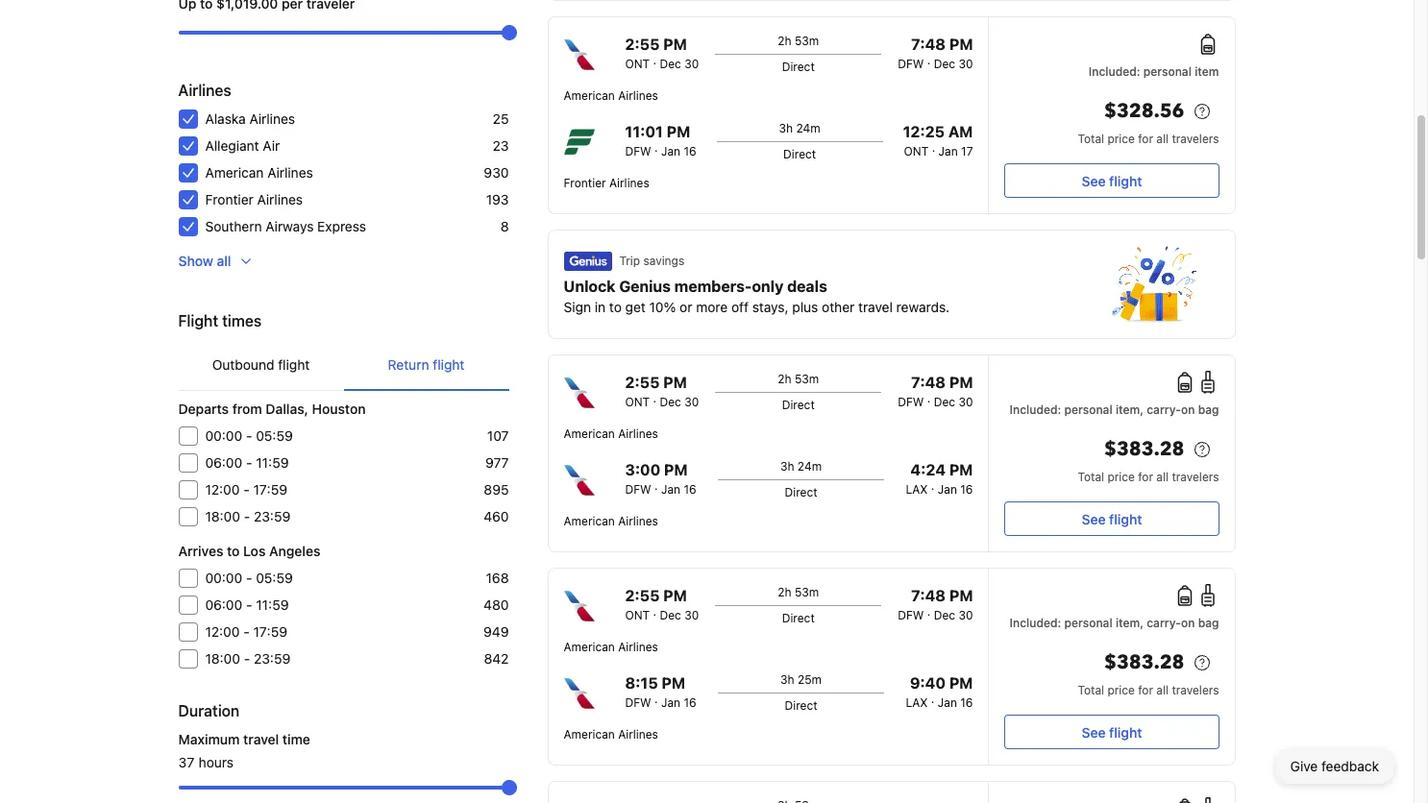 Task type: describe. For each thing, give the bounding box(es) containing it.
on for 4:24 pm
[[1181, 403, 1195, 417]]

bag for 9:40 pm
[[1198, 616, 1219, 630]]

dfw inside 11:01 pm dfw . jan 16
[[625, 144, 651, 159]]

3h 24m for $383.28
[[780, 459, 822, 474]]

alaska airlines
[[205, 111, 295, 127]]

12:00 - 17:59 for to
[[205, 624, 287, 640]]

0 horizontal spatial to
[[227, 543, 240, 559]]

460
[[484, 508, 509, 525]]

dec up the 4:24
[[934, 395, 955, 409]]

see flight button for 9:40 pm
[[1005, 715, 1219, 750]]

05:59 for los
[[256, 570, 293, 586]]

0 horizontal spatial frontier
[[205, 191, 253, 208]]

1 horizontal spatial frontier airlines
[[564, 176, 649, 190]]

18:00 - 23:59 for to
[[205, 651, 291, 667]]

930
[[484, 164, 509, 181]]

flight for 8:15 pm
[[1109, 724, 1142, 740]]

total for 9:40 pm
[[1078, 683, 1104, 698]]

included: for 12:25 am
[[1089, 64, 1140, 79]]

stays,
[[752, 299, 789, 315]]

30 up 4:24 pm lax . jan 16
[[958, 395, 973, 409]]

houston
[[312, 401, 366, 417]]

flight
[[178, 312, 218, 330]]

3:00 pm dfw . jan 16
[[625, 461, 696, 497]]

personal for 9:40 pm
[[1064, 616, 1112, 630]]

duration
[[178, 702, 240, 720]]

flight inside return flight button
[[433, 357, 465, 373]]

included: personal item, carry-on bag for 4:24 pm
[[1010, 403, 1219, 417]]

- for 460
[[244, 508, 250, 525]]

return
[[388, 357, 429, 373]]

$328.56
[[1104, 98, 1184, 124]]

dec up am
[[934, 57, 955, 71]]

2h 53m for 12:25 am
[[778, 34, 819, 48]]

$383.28 for 9:40 pm
[[1104, 650, 1184, 676]]

alaska
[[205, 111, 246, 127]]

11:01
[[625, 123, 663, 140]]

see flight button for 4:24 pm
[[1005, 502, 1219, 536]]

25
[[493, 111, 509, 127]]

trip savings
[[619, 254, 684, 268]]

travel inside unlock genius members-only deals sign in to get 10% or more off stays, plus other travel rewards.
[[858, 299, 893, 315]]

outbound
[[212, 357, 274, 373]]

american airlines down the 8:15
[[564, 727, 658, 742]]

savings
[[643, 254, 684, 268]]

item, for 9:40 pm
[[1116, 616, 1144, 630]]

8
[[500, 218, 509, 234]]

. inside the 3:00 pm dfw . jan 16
[[654, 479, 658, 493]]

06:00 - 11:59 for to
[[205, 597, 289, 613]]

show all button
[[171, 244, 262, 279]]

2:55 pm ont . dec 30 for 8:15
[[625, 587, 699, 623]]

from
[[232, 401, 262, 417]]

17:59 for los
[[253, 624, 287, 640]]

los
[[243, 543, 266, 559]]

00:00 - 05:59 for to
[[205, 570, 293, 586]]

carry- for 9:40 pm
[[1147, 616, 1181, 630]]

00:00 for departs
[[205, 428, 242, 444]]

unlock
[[564, 278, 616, 295]]

107
[[487, 428, 509, 444]]

$328.56 region
[[1005, 96, 1219, 131]]

all inside button
[[217, 253, 231, 269]]

pm inside 11:01 pm dfw . jan 16
[[667, 123, 690, 140]]

. inside "12:25 am ont . jan 17"
[[932, 140, 935, 155]]

sign
[[564, 299, 591, 315]]

off
[[731, 299, 749, 315]]

dec up 11:01
[[660, 57, 681, 71]]

. inside 11:01 pm dfw . jan 16
[[654, 140, 658, 155]]

ont for 8:15 pm
[[625, 608, 650, 623]]

9:40
[[910, 675, 946, 692]]

total for 12:25 am
[[1078, 132, 1104, 146]]

30 up 11:01 pm dfw . jan 16
[[684, 57, 699, 71]]

dallas,
[[266, 401, 308, 417]]

hours
[[199, 754, 234, 771]]

2:55 pm ont . dec 30 for 11:01
[[625, 36, 699, 71]]

airlines down 11:01 pm dfw . jan 16
[[609, 176, 649, 190]]

16 for 8:15 pm
[[684, 696, 696, 710]]

0 horizontal spatial frontier airlines
[[205, 191, 303, 208]]

9:40 pm lax . jan 16
[[906, 675, 973, 710]]

genius
[[619, 278, 671, 295]]

0 vertical spatial frontier
[[564, 176, 606, 190]]

30 up am
[[958, 57, 973, 71]]

airways
[[266, 218, 314, 234]]

2:55 for 3:00
[[625, 374, 660, 391]]

show all
[[178, 253, 231, 269]]

3h 25m
[[780, 673, 822, 687]]

departs from dallas, houston
[[178, 401, 366, 417]]

lax for 9:40 pm
[[906, 696, 928, 710]]

30 up 9:40 pm lax . jan 16
[[958, 608, 973, 623]]

2:55 for 11:01
[[625, 36, 660, 53]]

2h for 11:01 pm
[[778, 34, 791, 48]]

- for 107
[[246, 428, 252, 444]]

dfw up 12:25
[[898, 57, 924, 71]]

480
[[484, 597, 509, 613]]

977
[[485, 455, 509, 471]]

pm inside 9:40 pm lax . jan 16
[[949, 675, 973, 692]]

for for 12:25 am
[[1138, 132, 1153, 146]]

angeles
[[269, 543, 320, 559]]

get
[[625, 299, 646, 315]]

53m for 4:24 pm
[[795, 372, 819, 386]]

deals
[[787, 278, 827, 295]]

00:00 - 05:59 for from
[[205, 428, 293, 444]]

give
[[1290, 758, 1318, 775]]

11:01 pm dfw . jan 16
[[625, 123, 696, 159]]

all for 12:25 am
[[1156, 132, 1169, 146]]

give feedback button
[[1275, 750, 1394, 784]]

11:59 for dallas,
[[256, 455, 289, 471]]

- for 168
[[246, 570, 252, 586]]

express
[[317, 218, 366, 234]]

travel inside maximum travel time 37 hours
[[243, 731, 279, 748]]

in
[[595, 299, 606, 315]]

3h for 11:01 pm
[[779, 121, 793, 135]]

2:55 for 8:15
[[625, 587, 660, 604]]

24m for $328.56
[[796, 121, 820, 135]]

see for 9:40 pm
[[1082, 724, 1106, 740]]

only
[[752, 278, 783, 295]]

2:55 pm ont . dec 30 for 3:00
[[625, 374, 699, 409]]

airlines up the 8:15
[[618, 640, 658, 654]]

southern
[[205, 218, 262, 234]]

jan for 3:00
[[661, 482, 680, 497]]

842
[[484, 651, 509, 667]]

item, for 4:24 pm
[[1116, 403, 1144, 417]]

total price for all travelers for 4:24 pm
[[1078, 470, 1219, 484]]

3h 24m for $328.56
[[779, 121, 820, 135]]

16 for 9:40 pm
[[960, 696, 973, 710]]

return flight
[[388, 357, 465, 373]]

3:00
[[625, 461, 660, 479]]

4:24
[[911, 461, 946, 479]]

travelers for 9:40 pm
[[1172, 683, 1219, 698]]

time
[[282, 731, 310, 748]]

8:15
[[625, 675, 658, 692]]

plus
[[792, 299, 818, 315]]

7:48 for 12:25
[[911, 36, 946, 53]]

dfw inside the 3:00 pm dfw . jan 16
[[625, 482, 651, 497]]

maximum travel time 37 hours
[[178, 731, 310, 771]]

members-
[[674, 278, 752, 295]]

4:24 pm lax . jan 16
[[906, 461, 973, 497]]

949
[[483, 624, 509, 640]]

allegiant
[[205, 137, 259, 154]]

feedback
[[1321, 758, 1379, 775]]

travelers for 12:25 am
[[1172, 132, 1219, 146]]

10%
[[649, 299, 676, 315]]

2h 53m for 4:24 pm
[[778, 372, 819, 386]]

tab list containing outbound flight
[[178, 340, 509, 392]]

193
[[486, 191, 509, 208]]

- for 842
[[244, 651, 250, 667]]

. inside 8:15 pm dfw . jan 16
[[654, 692, 658, 706]]

trip
[[619, 254, 640, 268]]

17:59 for dallas,
[[253, 481, 287, 498]]

airlines up air
[[249, 111, 295, 127]]

item
[[1195, 64, 1219, 79]]

2h for 3:00 pm
[[778, 372, 791, 386]]

$383.28 region for 4:24 pm
[[1005, 434, 1219, 469]]

jan for 4:24
[[938, 482, 957, 497]]

outbound flight
[[212, 357, 310, 373]]

airlines up 3:00
[[618, 427, 658, 441]]

air
[[263, 137, 280, 154]]

for for 9:40 pm
[[1138, 683, 1153, 698]]

ont for 11:01 pm
[[625, 57, 650, 71]]

37
[[178, 754, 195, 771]]

25m
[[798, 673, 822, 687]]

arrives
[[178, 543, 223, 559]]

pm inside the 3:00 pm dfw . jan 16
[[664, 461, 688, 479]]

pm inside 8:15 pm dfw . jan 16
[[662, 675, 685, 692]]



Task type: vqa. For each thing, say whether or not it's contained in the screenshot.
11:01 PM DFW . Jan 16 at the top
yes



Task type: locate. For each thing, give the bounding box(es) containing it.
1 vertical spatial see flight button
[[1005, 502, 1219, 536]]

1 vertical spatial 7:48 pm dfw . dec 30
[[898, 374, 973, 409]]

2:55 pm ont . dec 30 up 3:00
[[625, 374, 699, 409]]

17:59 up los
[[253, 481, 287, 498]]

2 price from the top
[[1107, 470, 1135, 484]]

23:59 up time
[[254, 651, 291, 667]]

1 see flight button from the top
[[1005, 163, 1219, 198]]

3 7:48 from the top
[[911, 587, 946, 604]]

00:00 - 05:59 down from
[[205, 428, 293, 444]]

2:55 down 'get'
[[625, 374, 660, 391]]

rewards.
[[896, 299, 950, 315]]

2 05:59 from the top
[[256, 570, 293, 586]]

2:55 up 11:01
[[625, 36, 660, 53]]

jan inside 11:01 pm dfw . jan 16
[[661, 144, 680, 159]]

12:00 up arrives at the left bottom of the page
[[205, 481, 240, 498]]

2:55 pm ont . dec 30 up the 8:15
[[625, 587, 699, 623]]

all
[[1156, 132, 1169, 146], [217, 253, 231, 269], [1156, 470, 1169, 484], [1156, 683, 1169, 698]]

see for 4:24 pm
[[1082, 511, 1106, 527]]

0 vertical spatial total price for all travelers
[[1078, 132, 1219, 146]]

11:59 down departs from dallas, houston
[[256, 455, 289, 471]]

2 $383.28 region from the top
[[1005, 648, 1219, 682]]

0 vertical spatial on
[[1181, 403, 1195, 417]]

1 vertical spatial 18:00
[[205, 651, 240, 667]]

1 total price for all travelers from the top
[[1078, 132, 1219, 146]]

2 vertical spatial for
[[1138, 683, 1153, 698]]

0 vertical spatial 24m
[[796, 121, 820, 135]]

2 2h 53m from the top
[[778, 372, 819, 386]]

3h for 8:15 pm
[[780, 673, 794, 687]]

18:00 - 23:59 for from
[[205, 508, 291, 525]]

on for 9:40 pm
[[1181, 616, 1195, 630]]

see flight button
[[1005, 163, 1219, 198], [1005, 502, 1219, 536], [1005, 715, 1219, 750]]

7:48 pm dfw . dec 30 for 9:40
[[898, 587, 973, 623]]

3 53m from the top
[[795, 585, 819, 600]]

flight for 3:00 pm
[[1109, 511, 1142, 527]]

2 vertical spatial total
[[1078, 683, 1104, 698]]

2 vertical spatial see flight button
[[1005, 715, 1219, 750]]

7:48 for 4:24
[[911, 374, 946, 391]]

00:00 - 05:59
[[205, 428, 293, 444], [205, 570, 293, 586]]

2 18:00 from the top
[[205, 651, 240, 667]]

2 vertical spatial 2:55 pm ont . dec 30
[[625, 587, 699, 623]]

1 $383.28 from the top
[[1104, 436, 1184, 462]]

0 vertical spatial price
[[1107, 132, 1135, 146]]

2 11:59 from the top
[[256, 597, 289, 613]]

personal for 12:25 am
[[1143, 64, 1192, 79]]

18:00 for arrives
[[205, 651, 240, 667]]

0 vertical spatial total
[[1078, 132, 1104, 146]]

1 2:55 pm ont . dec 30 from the top
[[625, 36, 699, 71]]

other
[[822, 299, 855, 315]]

flight
[[1109, 172, 1142, 189], [278, 357, 310, 373], [433, 357, 465, 373], [1109, 511, 1142, 527], [1109, 724, 1142, 740]]

24m for $383.28
[[797, 459, 822, 474]]

3 see flight button from the top
[[1005, 715, 1219, 750]]

return flight button
[[344, 340, 509, 390]]

dec
[[660, 57, 681, 71], [934, 57, 955, 71], [660, 395, 681, 409], [934, 395, 955, 409], [660, 608, 681, 623], [934, 608, 955, 623]]

06:00 - 11:59 down from
[[205, 455, 289, 471]]

1 travelers from the top
[[1172, 132, 1219, 146]]

18:00 - 23:59
[[205, 508, 291, 525], [205, 651, 291, 667]]

0 vertical spatial 53m
[[795, 34, 819, 48]]

2 total price for all travelers from the top
[[1078, 470, 1219, 484]]

give feedback
[[1290, 758, 1379, 775]]

- for 895
[[243, 481, 250, 498]]

1 vertical spatial included: personal item, carry-on bag
[[1010, 616, 1219, 630]]

1 vertical spatial 17:59
[[253, 624, 287, 640]]

06:00 - 11:59 down arrives to los angeles
[[205, 597, 289, 613]]

17
[[961, 144, 973, 159]]

2 06:00 from the top
[[205, 597, 242, 613]]

2 vertical spatial see
[[1082, 724, 1106, 740]]

0 vertical spatial 2h
[[778, 34, 791, 48]]

included: personal item
[[1089, 64, 1219, 79]]

1 vertical spatial travel
[[243, 731, 279, 748]]

dfw
[[898, 57, 924, 71], [625, 144, 651, 159], [898, 395, 924, 409], [625, 482, 651, 497], [898, 608, 924, 623], [625, 696, 651, 710]]

travel left time
[[243, 731, 279, 748]]

1 vertical spatial 12:00 - 17:59
[[205, 624, 287, 640]]

1 vertical spatial bag
[[1198, 616, 1219, 630]]

0 vertical spatial 06:00
[[205, 455, 242, 471]]

1 18:00 - 23:59 from the top
[[205, 508, 291, 525]]

05:59
[[256, 428, 293, 444], [256, 570, 293, 586]]

2 bag from the top
[[1198, 616, 1219, 630]]

12:00 - 17:59
[[205, 481, 287, 498], [205, 624, 287, 640]]

06:00 down arrives at the left bottom of the page
[[205, 597, 242, 613]]

00:00 down departs
[[205, 428, 242, 444]]

times
[[222, 312, 262, 330]]

2 vertical spatial travelers
[[1172, 683, 1219, 698]]

0 vertical spatial frontier airlines
[[564, 176, 649, 190]]

1 carry- from the top
[[1147, 403, 1181, 417]]

3 see flight from the top
[[1082, 724, 1142, 740]]

2 $383.28 from the top
[[1104, 650, 1184, 676]]

18:00 up arrives at the left bottom of the page
[[205, 508, 240, 525]]

11:59 down los
[[256, 597, 289, 613]]

2 lax from the top
[[906, 696, 928, 710]]

0 vertical spatial 3h 24m
[[779, 121, 820, 135]]

0 vertical spatial 2:55 pm ont . dec 30
[[625, 36, 699, 71]]

2 vertical spatial see flight
[[1082, 724, 1142, 740]]

06:00 down departs
[[205, 455, 242, 471]]

southern airways express
[[205, 218, 366, 234]]

06:00 for departs
[[205, 455, 242, 471]]

0 vertical spatial carry-
[[1147, 403, 1181, 417]]

lax down 9:40
[[906, 696, 928, 710]]

1 bag from the top
[[1198, 403, 1219, 417]]

7:48 for 9:40
[[911, 587, 946, 604]]

2 vertical spatial personal
[[1064, 616, 1112, 630]]

to inside unlock genius members-only deals sign in to get 10% or more off stays, plus other travel rewards.
[[609, 299, 622, 315]]

3 7:48 pm dfw . dec 30 from the top
[[898, 587, 973, 623]]

airlines up alaska
[[178, 82, 231, 99]]

3 total from the top
[[1078, 683, 1104, 698]]

1 00:00 - 05:59 from the top
[[205, 428, 293, 444]]

23:59
[[254, 508, 291, 525], [254, 651, 291, 667]]

2 carry- from the top
[[1147, 616, 1181, 630]]

0 vertical spatial 7:48
[[911, 36, 946, 53]]

1 on from the top
[[1181, 403, 1195, 417]]

2h 53m
[[778, 34, 819, 48], [778, 372, 819, 386], [778, 585, 819, 600]]

american airlines up 3:00
[[564, 427, 658, 441]]

dec up 3:00
[[660, 395, 681, 409]]

23
[[493, 137, 509, 154]]

2 12:00 from the top
[[205, 624, 240, 640]]

0 vertical spatial for
[[1138, 132, 1153, 146]]

see flight
[[1082, 172, 1142, 189], [1082, 511, 1142, 527], [1082, 724, 1142, 740]]

price
[[1107, 132, 1135, 146], [1107, 470, 1135, 484], [1107, 683, 1135, 698]]

53m for 12:25 am
[[795, 34, 819, 48]]

1 vertical spatial 3h
[[780, 459, 794, 474]]

00:00 for arrives
[[205, 570, 242, 586]]

dfw up the 4:24
[[898, 395, 924, 409]]

23:59 for los
[[254, 651, 291, 667]]

1 vertical spatial total price for all travelers
[[1078, 470, 1219, 484]]

2 vertical spatial 53m
[[795, 585, 819, 600]]

1 7:48 from the top
[[911, 36, 946, 53]]

lax down the 4:24
[[906, 482, 928, 497]]

17:59 down los
[[253, 624, 287, 640]]

1 vertical spatial total
[[1078, 470, 1104, 484]]

00:00 down arrives at the left bottom of the page
[[205, 570, 242, 586]]

2 53m from the top
[[795, 372, 819, 386]]

0 vertical spatial lax
[[906, 482, 928, 497]]

$383.28 region
[[1005, 434, 1219, 469], [1005, 648, 1219, 682]]

16 for 11:01 pm
[[684, 144, 696, 159]]

1 vertical spatial carry-
[[1147, 616, 1181, 630]]

show
[[178, 253, 213, 269]]

12:00 - 17:59 down arrives to los angeles
[[205, 624, 287, 640]]

2 2h from the top
[[778, 372, 791, 386]]

3 travelers from the top
[[1172, 683, 1219, 698]]

1 vertical spatial frontier
[[205, 191, 253, 208]]

0 vertical spatial travelers
[[1172, 132, 1219, 146]]

3 2h 53m from the top
[[778, 585, 819, 600]]

or
[[680, 299, 692, 315]]

0 vertical spatial 3h
[[779, 121, 793, 135]]

0 vertical spatial $383.28 region
[[1005, 434, 1219, 469]]

17:59
[[253, 481, 287, 498], [253, 624, 287, 640]]

0 horizontal spatial travel
[[243, 731, 279, 748]]

1 total from the top
[[1078, 132, 1104, 146]]

18:00 for departs
[[205, 508, 240, 525]]

16 inside 8:15 pm dfw . jan 16
[[684, 696, 696, 710]]

.
[[653, 53, 656, 67], [927, 53, 931, 67], [654, 140, 658, 155], [932, 140, 935, 155], [653, 391, 656, 406], [927, 391, 931, 406], [654, 479, 658, 493], [931, 479, 934, 493], [653, 604, 656, 619], [927, 604, 931, 619], [654, 692, 658, 706], [931, 692, 934, 706]]

genius image
[[1111, 246, 1196, 323], [564, 252, 612, 271], [564, 252, 612, 271]]

18:00 - 23:59 up the duration
[[205, 651, 291, 667]]

1 included: personal item, carry-on bag from the top
[[1010, 403, 1219, 417]]

1 vertical spatial 2h 53m
[[778, 372, 819, 386]]

$383.28 for 4:24 pm
[[1104, 436, 1184, 462]]

airlines
[[178, 82, 231, 99], [618, 88, 658, 103], [249, 111, 295, 127], [267, 164, 313, 181], [609, 176, 649, 190], [257, 191, 303, 208], [618, 427, 658, 441], [618, 514, 658, 529], [618, 640, 658, 654], [618, 727, 658, 742]]

16
[[684, 144, 696, 159], [684, 482, 696, 497], [960, 482, 973, 497], [684, 696, 696, 710], [960, 696, 973, 710]]

1 17:59 from the top
[[253, 481, 287, 498]]

1 vertical spatial 23:59
[[254, 651, 291, 667]]

1 vertical spatial 3h 24m
[[780, 459, 822, 474]]

$383.28 region for 9:40 pm
[[1005, 648, 1219, 682]]

jan inside "12:25 am ont . jan 17"
[[939, 144, 958, 159]]

18:00 - 23:59 up arrives to los angeles
[[205, 508, 291, 525]]

travel right other
[[858, 299, 893, 315]]

american airlines down air
[[205, 164, 313, 181]]

1 vertical spatial 2h
[[778, 372, 791, 386]]

0 vertical spatial travel
[[858, 299, 893, 315]]

1 item, from the top
[[1116, 403, 1144, 417]]

1 vertical spatial price
[[1107, 470, 1135, 484]]

0 vertical spatial 18:00
[[205, 508, 240, 525]]

7:48 pm dfw . dec 30 up 9:40
[[898, 587, 973, 623]]

- for 977
[[246, 455, 252, 471]]

price for 4:24 pm
[[1107, 470, 1135, 484]]

16 for 3:00 pm
[[684, 482, 696, 497]]

12:00 for departs
[[205, 481, 240, 498]]

168
[[486, 570, 509, 586]]

7:48 up 9:40
[[911, 587, 946, 604]]

jan for 9:40
[[938, 696, 957, 710]]

jan
[[661, 144, 680, 159], [939, 144, 958, 159], [661, 482, 680, 497], [938, 482, 957, 497], [661, 696, 680, 710], [938, 696, 957, 710]]

2:55 pm ont . dec 30 up 11:01
[[625, 36, 699, 71]]

2 vertical spatial total price for all travelers
[[1078, 683, 1219, 698]]

2 see flight button from the top
[[1005, 502, 1219, 536]]

30
[[684, 57, 699, 71], [958, 57, 973, 71], [684, 395, 699, 409], [958, 395, 973, 409], [684, 608, 699, 623], [958, 608, 973, 623]]

lax for 4:24 pm
[[906, 482, 928, 497]]

american airlines up the 8:15
[[564, 640, 658, 654]]

3 see from the top
[[1082, 724, 1106, 740]]

3 total price for all travelers from the top
[[1078, 683, 1219, 698]]

outbound flight button
[[178, 340, 344, 390]]

frontier airlines down 11:01
[[564, 176, 649, 190]]

16 inside 4:24 pm lax . jan 16
[[960, 482, 973, 497]]

pm inside 4:24 pm lax . jan 16
[[949, 461, 973, 479]]

0 vertical spatial 2:55
[[625, 36, 660, 53]]

american airlines down 3:00
[[564, 514, 658, 529]]

8:15 pm dfw . jan 16
[[625, 675, 696, 710]]

airlines down air
[[267, 164, 313, 181]]

travelers for 4:24 pm
[[1172, 470, 1219, 484]]

2 see from the top
[[1082, 511, 1106, 527]]

7:48 down 'rewards.'
[[911, 374, 946, 391]]

price for 9:40 pm
[[1107, 683, 1135, 698]]

2 7:48 pm dfw . dec 30 from the top
[[898, 374, 973, 409]]

3h
[[779, 121, 793, 135], [780, 459, 794, 474], [780, 673, 794, 687]]

dfw inside 8:15 pm dfw . jan 16
[[625, 696, 651, 710]]

16 inside the 3:00 pm dfw . jan 16
[[684, 482, 696, 497]]

see flight for 9:40 pm
[[1082, 724, 1142, 740]]

ont up 3:00
[[625, 395, 650, 409]]

1 vertical spatial frontier airlines
[[205, 191, 303, 208]]

1 vertical spatial 24m
[[797, 459, 822, 474]]

dfw down the 8:15
[[625, 696, 651, 710]]

bag
[[1198, 403, 1219, 417], [1198, 616, 1219, 630]]

2 for from the top
[[1138, 470, 1153, 484]]

1 2h from the top
[[778, 34, 791, 48]]

12:00 up the duration
[[205, 624, 240, 640]]

2 vertical spatial 2:55
[[625, 587, 660, 604]]

1 see flight from the top
[[1082, 172, 1142, 189]]

1 vertical spatial for
[[1138, 470, 1153, 484]]

dec up 8:15 pm dfw . jan 16
[[660, 608, 681, 623]]

total
[[1078, 132, 1104, 146], [1078, 470, 1104, 484], [1078, 683, 1104, 698]]

1 53m from the top
[[795, 34, 819, 48]]

1 06:00 from the top
[[205, 455, 242, 471]]

jan inside 4:24 pm lax . jan 16
[[938, 482, 957, 497]]

0 vertical spatial 17:59
[[253, 481, 287, 498]]

1 vertical spatial 06:00
[[205, 597, 242, 613]]

arrives to los angeles
[[178, 543, 320, 559]]

1 vertical spatial 06:00 - 11:59
[[205, 597, 289, 613]]

1 11:59 from the top
[[256, 455, 289, 471]]

00:00 - 05:59 down arrives to los angeles
[[205, 570, 293, 586]]

flight inside the outbound flight button
[[278, 357, 310, 373]]

2 2:55 from the top
[[625, 374, 660, 391]]

flight for 11:01 pm
[[1109, 172, 1142, 189]]

pm
[[663, 36, 687, 53], [949, 36, 973, 53], [667, 123, 690, 140], [663, 374, 687, 391], [949, 374, 973, 391], [664, 461, 688, 479], [949, 461, 973, 479], [663, 587, 687, 604], [949, 587, 973, 604], [662, 675, 685, 692], [949, 675, 973, 692]]

06:00 for arrives
[[205, 597, 242, 613]]

ont up 11:01
[[625, 57, 650, 71]]

included: for 9:40 pm
[[1010, 616, 1061, 630]]

1 00:00 from the top
[[205, 428, 242, 444]]

30 up the 3:00 pm dfw . jan 16
[[684, 395, 699, 409]]

06:00 - 11:59 for from
[[205, 455, 289, 471]]

dfw down 3:00
[[625, 482, 651, 497]]

tab list
[[178, 340, 509, 392]]

53m
[[795, 34, 819, 48], [795, 372, 819, 386], [795, 585, 819, 600]]

item,
[[1116, 403, 1144, 417], [1116, 616, 1144, 630]]

airlines up the southern airways express
[[257, 191, 303, 208]]

jan for 12:25
[[939, 144, 958, 159]]

to left los
[[227, 543, 240, 559]]

05:59 for dallas,
[[256, 428, 293, 444]]

0 vertical spatial 00:00 - 05:59
[[205, 428, 293, 444]]

american airlines
[[564, 88, 658, 103], [205, 164, 313, 181], [564, 427, 658, 441], [564, 514, 658, 529], [564, 640, 658, 654], [564, 727, 658, 742]]

1 vertical spatial see flight
[[1082, 511, 1142, 527]]

2 total from the top
[[1078, 470, 1104, 484]]

2 00:00 - 05:59 from the top
[[205, 570, 293, 586]]

1 18:00 from the top
[[205, 508, 240, 525]]

see flight button for 12:25 am
[[1005, 163, 1219, 198]]

0 vertical spatial 12:00
[[205, 481, 240, 498]]

1 23:59 from the top
[[254, 508, 291, 525]]

. inside 4:24 pm lax . jan 16
[[931, 479, 934, 493]]

included: personal item, carry-on bag for 9:40 pm
[[1010, 616, 1219, 630]]

2:55 up the 8:15
[[625, 587, 660, 604]]

all for 4:24 pm
[[1156, 470, 1169, 484]]

1 see from the top
[[1082, 172, 1106, 189]]

2 travelers from the top
[[1172, 470, 1219, 484]]

1 2:55 from the top
[[625, 36, 660, 53]]

05:59 down los
[[256, 570, 293, 586]]

2 item, from the top
[[1116, 616, 1144, 630]]

allegiant air
[[205, 137, 280, 154]]

16 inside 9:40 pm lax . jan 16
[[960, 696, 973, 710]]

12:00 - 17:59 for from
[[205, 481, 287, 498]]

frontier up the southern
[[205, 191, 253, 208]]

see for 12:25 am
[[1082, 172, 1106, 189]]

flight times
[[178, 312, 262, 330]]

05:59 down departs from dallas, houston
[[256, 428, 293, 444]]

3h 24m
[[779, 121, 820, 135], [780, 459, 822, 474]]

0 vertical spatial included: personal item, carry-on bag
[[1010, 403, 1219, 417]]

2 vertical spatial 7:48
[[911, 587, 946, 604]]

11:59
[[256, 455, 289, 471], [256, 597, 289, 613]]

1 vertical spatial item,
[[1116, 616, 1144, 630]]

1 2h 53m from the top
[[778, 34, 819, 48]]

jan inside 9:40 pm lax . jan 16
[[938, 696, 957, 710]]

0 vertical spatial included:
[[1089, 64, 1140, 79]]

53m for 9:40 pm
[[795, 585, 819, 600]]

1 for from the top
[[1138, 132, 1153, 146]]

1 vertical spatial 12:00
[[205, 624, 240, 640]]

3 2h from the top
[[778, 585, 791, 600]]

see flight for 4:24 pm
[[1082, 511, 1142, 527]]

on
[[1181, 403, 1195, 417], [1181, 616, 1195, 630]]

2h for 8:15 pm
[[778, 585, 791, 600]]

23:59 up los
[[254, 508, 291, 525]]

7:48 pm dfw . dec 30 up 12:25
[[898, 36, 973, 71]]

jan for 11:01
[[661, 144, 680, 159]]

for for 4:24 pm
[[1138, 470, 1153, 484]]

1 $383.28 region from the top
[[1005, 434, 1219, 469]]

1 vertical spatial 7:48
[[911, 374, 946, 391]]

12:25 am ont . jan 17
[[903, 123, 973, 159]]

airlines down the 3:00 pm dfw . jan 16
[[618, 514, 658, 529]]

ont down 12:25
[[904, 144, 929, 159]]

1 vertical spatial on
[[1181, 616, 1195, 630]]

7:48
[[911, 36, 946, 53], [911, 374, 946, 391], [911, 587, 946, 604]]

ont up the 8:15
[[625, 608, 650, 623]]

see flight for 12:25 am
[[1082, 172, 1142, 189]]

dfw down 11:01
[[625, 144, 651, 159]]

12:00 for arrives
[[205, 624, 240, 640]]

1 horizontal spatial to
[[609, 299, 622, 315]]

12:00 - 17:59 up arrives to los angeles
[[205, 481, 287, 498]]

7:48 up 12:25
[[911, 36, 946, 53]]

1 7:48 pm dfw . dec 30 from the top
[[898, 36, 973, 71]]

2 see flight from the top
[[1082, 511, 1142, 527]]

- for 949
[[243, 624, 250, 640]]

1 12:00 - 17:59 from the top
[[205, 481, 287, 498]]

0 vertical spatial 06:00 - 11:59
[[205, 455, 289, 471]]

personal for 4:24 pm
[[1064, 403, 1112, 417]]

3 2:55 pm ont . dec 30 from the top
[[625, 587, 699, 623]]

895
[[484, 481, 509, 498]]

2 12:00 - 17:59 from the top
[[205, 624, 287, 640]]

18:00 up the duration
[[205, 651, 240, 667]]

30 up 8:15 pm dfw . jan 16
[[684, 608, 699, 623]]

2 on from the top
[[1181, 616, 1195, 630]]

more
[[696, 299, 728, 315]]

unlock genius members-only deals sign in to get 10% or more off stays, plus other travel rewards.
[[564, 278, 950, 315]]

included:
[[1089, 64, 1140, 79], [1010, 403, 1061, 417], [1010, 616, 1061, 630]]

1 horizontal spatial frontier
[[564, 176, 606, 190]]

2 7:48 from the top
[[911, 374, 946, 391]]

3 for from the top
[[1138, 683, 1153, 698]]

2 vertical spatial included:
[[1010, 616, 1061, 630]]

jan inside 8:15 pm dfw . jan 16
[[661, 696, 680, 710]]

jan for 8:15
[[661, 696, 680, 710]]

1 vertical spatial lax
[[906, 696, 928, 710]]

maximum
[[178, 731, 240, 748]]

7:48 pm dfw . dec 30 up the 4:24
[[898, 374, 973, 409]]

2 06:00 - 11:59 from the top
[[205, 597, 289, 613]]

2 vertical spatial 7:48 pm dfw . dec 30
[[898, 587, 973, 623]]

1 vertical spatial 53m
[[795, 372, 819, 386]]

total price for all travelers for 12:25 am
[[1078, 132, 1219, 146]]

airlines down 8:15 pm dfw . jan 16
[[618, 727, 658, 742]]

to right in
[[609, 299, 622, 315]]

frontier right 930
[[564, 176, 606, 190]]

1 lax from the top
[[906, 482, 928, 497]]

1 06:00 - 11:59 from the top
[[205, 455, 289, 471]]

price for 12:25 am
[[1107, 132, 1135, 146]]

0 vertical spatial 11:59
[[256, 455, 289, 471]]

2 included: personal item, carry-on bag from the top
[[1010, 616, 1219, 630]]

0 vertical spatial 2h 53m
[[778, 34, 819, 48]]

included: personal item, carry-on bag
[[1010, 403, 1219, 417], [1010, 616, 1219, 630]]

12:00
[[205, 481, 240, 498], [205, 624, 240, 640]]

departs
[[178, 401, 229, 417]]

am
[[948, 123, 973, 140]]

0 vertical spatial 18:00 - 23:59
[[205, 508, 291, 525]]

16 inside 11:01 pm dfw . jan 16
[[684, 144, 696, 159]]

1 12:00 from the top
[[205, 481, 240, 498]]

0 vertical spatial $383.28
[[1104, 436, 1184, 462]]

dfw up 9:40
[[898, 608, 924, 623]]

0 vertical spatial 05:59
[[256, 428, 293, 444]]

1 vertical spatial 05:59
[[256, 570, 293, 586]]

2 vertical spatial 2h 53m
[[778, 585, 819, 600]]

2 17:59 from the top
[[253, 624, 287, 640]]

lax inside 9:40 pm lax . jan 16
[[906, 696, 928, 710]]

11:59 for los
[[256, 597, 289, 613]]

all for 9:40 pm
[[1156, 683, 1169, 698]]

00:00
[[205, 428, 242, 444], [205, 570, 242, 586]]

total price for all travelers for 9:40 pm
[[1078, 683, 1219, 698]]

1 vertical spatial 11:59
[[256, 597, 289, 613]]

1 05:59 from the top
[[256, 428, 293, 444]]

frontier airlines up the southern
[[205, 191, 303, 208]]

carry- for 4:24 pm
[[1147, 403, 1181, 417]]

ont
[[625, 57, 650, 71], [904, 144, 929, 159], [625, 395, 650, 409], [625, 608, 650, 623]]

12:25
[[903, 123, 945, 140]]

personal
[[1143, 64, 1192, 79], [1064, 403, 1112, 417], [1064, 616, 1112, 630]]

7:48 pm dfw . dec 30 for 12:25
[[898, 36, 973, 71]]

1 vertical spatial 18:00 - 23:59
[[205, 651, 291, 667]]

1 vertical spatial 00:00 - 05:59
[[205, 570, 293, 586]]

travelers
[[1172, 132, 1219, 146], [1172, 470, 1219, 484], [1172, 683, 1219, 698]]

0 vertical spatial bag
[[1198, 403, 1219, 417]]

dec up 9:40
[[934, 608, 955, 623]]

frontier
[[564, 176, 606, 190], [205, 191, 253, 208]]

2 23:59 from the top
[[254, 651, 291, 667]]

2 2:55 pm ont . dec 30 from the top
[[625, 374, 699, 409]]

1 vertical spatial 2:55
[[625, 374, 660, 391]]

2:55 pm ont . dec 30
[[625, 36, 699, 71], [625, 374, 699, 409], [625, 587, 699, 623]]

. inside 9:40 pm lax . jan 16
[[931, 692, 934, 706]]

0 vertical spatial 00:00
[[205, 428, 242, 444]]

0 vertical spatial see flight
[[1082, 172, 1142, 189]]

jan inside the 3:00 pm dfw . jan 16
[[661, 482, 680, 497]]

3 price from the top
[[1107, 683, 1135, 698]]

0 vertical spatial to
[[609, 299, 622, 315]]

ont inside "12:25 am ont . jan 17"
[[904, 144, 929, 159]]

2 vertical spatial 3h
[[780, 673, 794, 687]]

0 vertical spatial personal
[[1143, 64, 1192, 79]]

lax inside 4:24 pm lax . jan 16
[[906, 482, 928, 497]]

2 18:00 - 23:59 from the top
[[205, 651, 291, 667]]

1 vertical spatial 00:00
[[205, 570, 242, 586]]

1 vertical spatial personal
[[1064, 403, 1112, 417]]

airlines up 11:01
[[618, 88, 658, 103]]

- for 480
[[246, 597, 252, 613]]

1 vertical spatial $383.28 region
[[1005, 648, 1219, 682]]

1 horizontal spatial travel
[[858, 299, 893, 315]]

1 price from the top
[[1107, 132, 1135, 146]]

24m
[[796, 121, 820, 135], [797, 459, 822, 474]]

0 vertical spatial 12:00 - 17:59
[[205, 481, 287, 498]]

3 2:55 from the top
[[625, 587, 660, 604]]

0 vertical spatial see flight button
[[1005, 163, 1219, 198]]

2 00:00 from the top
[[205, 570, 242, 586]]

1 vertical spatial to
[[227, 543, 240, 559]]

ont for 3:00 pm
[[625, 395, 650, 409]]

american airlines up 11:01
[[564, 88, 658, 103]]



